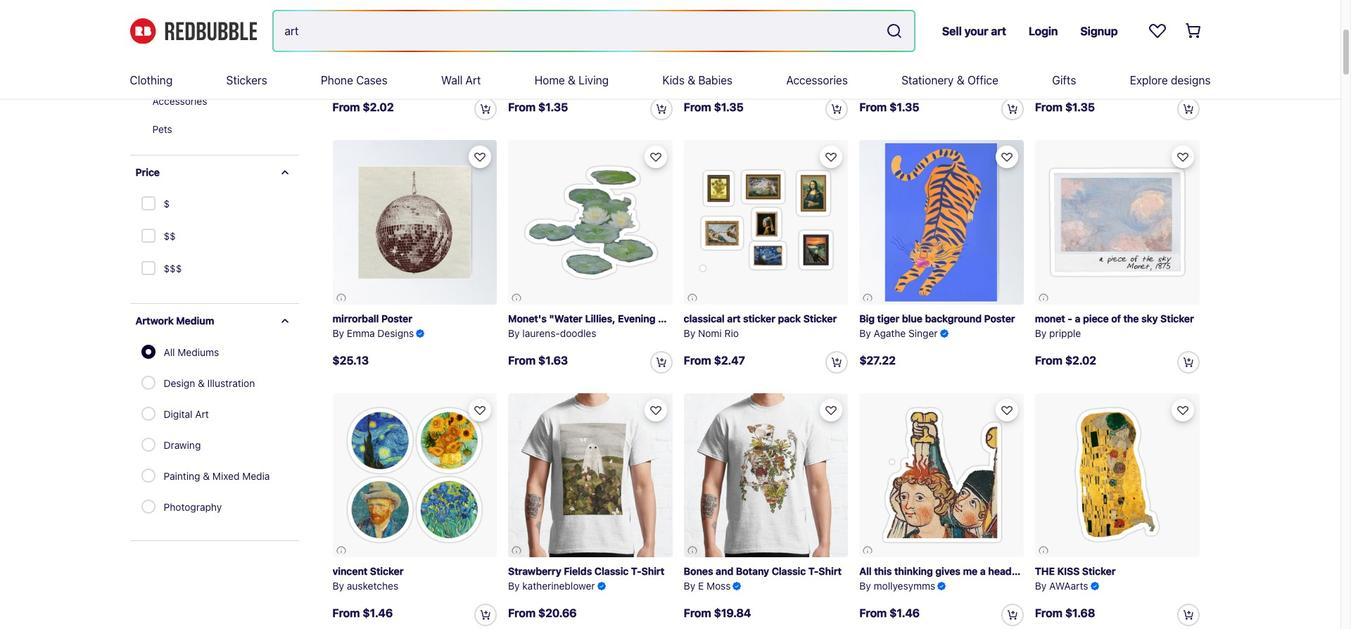 Task type: describe. For each thing, give the bounding box(es) containing it.
from $1.35 for by ktester
[[860, 101, 920, 113]]

classical art sticker pack sticker by ktester
[[860, 60, 1017, 86]]

by e moss
[[684, 580, 731, 592]]

phone cases
[[321, 74, 388, 87]]

kiss
[[1058, 566, 1080, 578]]

from for classical art sticker pack sticker by ktester
[[860, 101, 887, 113]]

& down home & living button
[[202, 67, 209, 79]]

classical art sticker pack sticker by nomi rio
[[684, 313, 837, 339]]

vincent  sticker image
[[333, 393, 497, 558]]

art
[[728, 313, 741, 325]]

strawberry fields classic t-shirt
[[508, 566, 665, 578]]

laurens-
[[523, 327, 560, 339]]

kids & babies link
[[663, 62, 733, 99]]

mixed
[[213, 470, 240, 482]]

emma
[[347, 327, 375, 339]]

monet's
[[508, 313, 547, 325]]

stickers
[[226, 74, 267, 87]]

this
[[875, 566, 892, 578]]

by inside art is activism sticker by kari-issa
[[508, 74, 520, 86]]

vincent  sticker by ausketches
[[333, 566, 404, 592]]

classical
[[684, 313, 725, 325]]

ausketches
[[347, 580, 399, 592]]

art is activism sticker image
[[508, 0, 673, 52]]

me
[[964, 566, 978, 578]]

classical art sticker pack sticker image
[[684, 140, 849, 305]]

design & illustration
[[164, 377, 255, 389]]

2 classic from the left
[[772, 566, 806, 578]]

all for all mediums
[[164, 346, 175, 358]]

1 horizontal spatial stationery & office
[[902, 74, 999, 87]]

living inside button
[[192, 39, 219, 51]]

botany
[[736, 566, 770, 578]]

$20.66
[[539, 607, 577, 620]]

big tiger blue background poster image
[[860, 140, 1024, 305]]

digital art
[[164, 408, 209, 420]]

sticker inside monet - a piece of the sky sticker by pripple
[[1161, 313, 1195, 325]]

nomi
[[698, 327, 722, 339]]

$1.68
[[1066, 607, 1096, 620]]

the kiss sticker
[[1036, 566, 1116, 578]]

price button
[[130, 156, 299, 189]]

thinking
[[895, 566, 934, 578]]

digital
[[164, 408, 193, 420]]

the kiss sticker image
[[1036, 393, 1200, 558]]

e
[[698, 580, 704, 592]]

the
[[1036, 566, 1055, 578]]

& right issa
[[568, 74, 576, 87]]

monet's "water lillies, evening effect" sticker by laurens-doodles
[[508, 313, 728, 339]]

all mediums
[[164, 346, 219, 358]]

red
[[1114, 60, 1132, 72]]

home & living inside home & living button
[[152, 39, 219, 51]]

pack
[[778, 313, 801, 325]]

by inside classical art sticker pack sticker by ktester
[[860, 74, 872, 86]]

fields
[[564, 566, 592, 578]]

wall inside wall art link
[[441, 74, 463, 87]]

pripple inside monet - pretty view sticker by pripple
[[347, 74, 379, 86]]

& down wall art button
[[182, 39, 189, 51]]

from $1.46 for vincent  sticker
[[333, 607, 393, 619]]

by emma designs
[[333, 327, 414, 339]]

explore designs
[[1131, 74, 1211, 87]]

tiny dancers sticker by abigailwiley
[[684, 60, 782, 86]]

1 horizontal spatial accessories
[[787, 74, 848, 87]]

sky
[[1142, 313, 1159, 325]]

classical art sticker pack sticker image
[[860, 0, 1024, 52]]

from $1.35 for by kari-issa
[[508, 101, 568, 113]]

from for forest friends - red fox sticker by p-peacock
[[1036, 101, 1063, 114]]

from $1.35 for by abigailwiley
[[684, 101, 744, 114]]

from $2.47
[[684, 354, 745, 367]]

phone
[[321, 74, 353, 87]]

sticker inside forest friends - red fox sticker by p-peacock
[[1154, 60, 1187, 72]]

monet for monet - pretty view sticker by pripple
[[333, 60, 363, 72]]

Search term search field
[[274, 11, 881, 51]]

katherineblower
[[523, 580, 595, 592]]

from for classical art sticker pack sticker by nomi rio
[[684, 354, 712, 367]]

designs
[[378, 327, 414, 339]]

stickers link
[[226, 62, 267, 99]]

kari-
[[523, 74, 545, 86]]

pets button
[[141, 115, 299, 144]]

big
[[860, 313, 875, 325]]

sticker
[[744, 313, 776, 325]]

moss
[[707, 580, 731, 592]]

doodles
[[560, 327, 597, 339]]

evening
[[618, 313, 656, 325]]

sticker inside vincent  sticker by ausketches
[[370, 566, 404, 578]]

home & living link
[[535, 62, 609, 99]]

0 horizontal spatial a
[[981, 566, 986, 578]]

& right design
[[198, 377, 205, 389]]

accessories button
[[141, 87, 299, 115]]

stationery & office link
[[902, 62, 999, 99]]

from $1.35 for by p-peacock
[[1036, 101, 1096, 114]]

wall art button
[[141, 3, 299, 31]]

artwork medium
[[136, 315, 214, 327]]

blue
[[903, 313, 923, 325]]

from for vincent  sticker by ausketches
[[333, 607, 360, 619]]

rio
[[725, 327, 739, 339]]

a inside monet - a piece of the sky sticker by pripple
[[1076, 313, 1081, 325]]

from for monet's "water lillies, evening effect" sticker by laurens-doodles
[[508, 354, 536, 367]]

sticker inside tiny dancers sticker by abigailwiley
[[749, 60, 782, 72]]

$1.63
[[539, 354, 568, 367]]

accessories link
[[787, 62, 848, 99]]

by inside monet - pretty view sticker by pripple
[[333, 74, 344, 86]]

$2.02 for pretty
[[363, 101, 394, 113]]

monet - pretty view sticker by pripple
[[333, 60, 462, 86]]

view
[[404, 60, 426, 72]]

monet - a piece of the sky sticker by pripple
[[1036, 313, 1195, 339]]

gifts
[[1053, 74, 1077, 87]]

big tiger blue background poster
[[860, 313, 1016, 325]]

by inside the classical art sticker pack sticker by nomi rio
[[684, 327, 696, 339]]

by mollyesymms
[[860, 580, 936, 592]]

piece
[[1084, 313, 1109, 325]]

effect"
[[658, 313, 692, 325]]

is
[[526, 60, 534, 72]]

fox
[[1135, 60, 1151, 72]]

painting
[[164, 470, 200, 482]]

tiger
[[878, 313, 900, 325]]

& left mixed
[[203, 470, 210, 482]]

by agathe singer
[[860, 327, 938, 339]]

strawberry fields classic t-shirt image
[[508, 393, 673, 558]]

babies
[[699, 74, 733, 87]]

tiny
[[684, 60, 704, 72]]

$1.35 for by p-peacock
[[1066, 101, 1096, 114]]

sticker inside art is activism sticker by kari-issa
[[580, 60, 613, 72]]

illustration
[[207, 377, 255, 389]]

of
[[1112, 313, 1122, 325]]

price group
[[140, 189, 182, 287]]

- for pretty
[[365, 60, 370, 72]]

art inside option group
[[195, 408, 209, 420]]

singer
[[909, 327, 938, 339]]



Task type: vqa. For each thing, say whether or not it's contained in the screenshot.
Poop's Shop all products
no



Task type: locate. For each thing, give the bounding box(es) containing it.
from $1.63
[[508, 354, 568, 367]]

1 horizontal spatial wall art
[[441, 74, 481, 87]]

0 horizontal spatial poster
[[382, 313, 413, 325]]

pets
[[152, 123, 172, 135]]

by inside tiny dancers sticker by abigailwiley
[[684, 74, 696, 86]]

1 horizontal spatial stationery
[[902, 74, 954, 87]]

$1.35 down "abigailwiley"
[[714, 101, 744, 114]]

forest
[[1036, 60, 1066, 72]]

menu bar containing clothing
[[130, 62, 1211, 99]]

1 vertical spatial accessories
[[152, 95, 207, 107]]

by inside monet's "water lillies, evening effect" sticker by laurens-doodles
[[508, 327, 520, 339]]

from $2.02 down piece
[[1036, 354, 1097, 367]]

1 horizontal spatial shirt
[[819, 566, 842, 578]]

price
[[136, 166, 160, 178]]

from $1.35 down babies
[[684, 101, 744, 114]]

1 horizontal spatial t-
[[809, 566, 819, 578]]

1 horizontal spatial wall
[[441, 74, 463, 87]]

0 horizontal spatial home
[[152, 39, 179, 51]]

art up the ktester
[[905, 60, 920, 72]]

1 vertical spatial living
[[579, 74, 609, 87]]

redbubble logo image
[[130, 18, 257, 44]]

$19.84
[[714, 607, 752, 620]]

cases
[[356, 74, 388, 87]]

clothing link
[[130, 62, 173, 99]]

office
[[211, 67, 239, 79], [968, 74, 999, 87]]

None field
[[274, 11, 915, 51]]

1 horizontal spatial home & living
[[535, 74, 609, 87]]

1 vertical spatial home & living
[[535, 74, 609, 87]]

- inside monet - a piece of the sky sticker by pripple
[[1068, 313, 1073, 325]]

from $1.35 down the ktester
[[860, 101, 920, 113]]

office inside button
[[211, 67, 239, 79]]

pripple
[[347, 74, 379, 86], [1050, 327, 1082, 339]]

forest friends - red fox sticker image
[[1036, 0, 1200, 52]]

all
[[164, 346, 175, 358], [860, 566, 872, 578]]

1 horizontal spatial from $1.46
[[860, 607, 920, 620]]

3 from $1.35 from the left
[[684, 101, 744, 114]]

monet inside monet - a piece of the sky sticker by pripple
[[1036, 313, 1066, 325]]

accessories
[[787, 74, 848, 87], [152, 95, 207, 107]]

4 $1.35 from the left
[[1066, 101, 1096, 114]]

office down pack
[[968, 74, 999, 87]]

stationery down classical
[[902, 74, 954, 87]]

mirrorball poster
[[333, 313, 413, 325]]

- left piece
[[1068, 313, 1073, 325]]

$25.13
[[333, 354, 369, 367]]

monet up phone cases on the left top of page
[[333, 60, 363, 72]]

from for monet - a piece of the sky sticker by pripple
[[1036, 354, 1063, 367]]

0 horizontal spatial -
[[365, 60, 370, 72]]

all this thinking gives me a headache sticker
[[860, 566, 1071, 578]]

home up clothing on the top of the page
[[152, 39, 179, 51]]

1 classic from the left
[[595, 566, 629, 578]]

from for art is activism sticker by kari-issa
[[508, 101, 536, 113]]

1 from $1.35 from the left
[[508, 101, 568, 113]]

shirt left bones
[[642, 566, 665, 578]]

$1.35 down issa
[[539, 101, 568, 113]]

from
[[333, 101, 360, 113], [508, 101, 536, 113], [860, 101, 887, 113], [684, 101, 712, 114], [1036, 101, 1063, 114], [508, 354, 536, 367], [684, 354, 712, 367], [1036, 354, 1063, 367], [333, 607, 360, 619], [508, 607, 536, 620], [860, 607, 887, 620], [684, 607, 712, 620], [1036, 607, 1063, 620]]

1 horizontal spatial classic
[[772, 566, 806, 578]]

art inside classical art sticker pack sticker by ktester
[[905, 60, 920, 72]]

1 horizontal spatial -
[[1068, 313, 1073, 325]]

0 horizontal spatial monet
[[333, 60, 363, 72]]

living right issa
[[579, 74, 609, 87]]

agathe
[[874, 327, 906, 339]]

from $1.46 for all this thinking gives me a headache sticker
[[860, 607, 920, 620]]

art left is
[[508, 60, 523, 72]]

1 t- from the left
[[632, 566, 642, 578]]

- inside monet - pretty view sticker by pripple
[[365, 60, 370, 72]]

$1.35 for by abigailwiley
[[714, 101, 744, 114]]

0 vertical spatial wall art
[[152, 11, 188, 23]]

awaarts
[[1050, 580, 1089, 592]]

home inside menu bar
[[535, 74, 565, 87]]

bones and botany classic t-shirt image
[[684, 393, 849, 558]]

1 shirt from the left
[[642, 566, 665, 578]]

poster up designs
[[382, 313, 413, 325]]

0 horizontal spatial shirt
[[642, 566, 665, 578]]

$1.46 down mollyesymms
[[890, 607, 920, 620]]

3 $1.35 from the left
[[714, 101, 744, 114]]

$2.02 for a
[[1066, 354, 1097, 367]]

& down pack
[[957, 74, 965, 87]]

2 horizontal spatial -
[[1107, 60, 1111, 72]]

& down tiny
[[688, 74, 696, 87]]

1 horizontal spatial office
[[968, 74, 999, 87]]

pripple inside monet - a piece of the sky sticker by pripple
[[1050, 327, 1082, 339]]

home & living
[[152, 39, 219, 51], [535, 74, 609, 87]]

poster right background
[[985, 313, 1016, 325]]

2 $1.35 from the left
[[890, 101, 920, 113]]

wall
[[152, 11, 172, 23], [441, 74, 463, 87]]

mollyesymms
[[874, 580, 936, 592]]

from $2.02
[[333, 101, 394, 113], [1036, 354, 1097, 367]]

0 vertical spatial living
[[192, 39, 219, 51]]

kids
[[663, 74, 685, 87]]

all for all this thinking gives me a headache sticker
[[860, 566, 872, 578]]

sticker inside the classical art sticker pack sticker by nomi rio
[[804, 313, 837, 325]]

from $2.02 for pretty
[[333, 101, 394, 113]]

from $1.46
[[333, 607, 393, 619], [860, 607, 920, 620]]

$1.46 for all this thinking gives me a headache sticker
[[890, 607, 920, 620]]

1 horizontal spatial poster
[[985, 313, 1016, 325]]

1 poster from the left
[[382, 313, 413, 325]]

from $1.68
[[1036, 607, 1096, 620]]

from $1.35 down kari- at top
[[508, 101, 568, 113]]

2 poster from the left
[[985, 313, 1016, 325]]

1 horizontal spatial $2.02
[[1066, 354, 1097, 367]]

art inside menu bar
[[466, 74, 481, 87]]

issa
[[545, 74, 563, 86]]

$1.35 down peacock
[[1066, 101, 1096, 114]]

friends
[[1069, 60, 1104, 72]]

stationery & office button
[[141, 59, 299, 87]]

activism
[[536, 60, 577, 72]]

1 horizontal spatial all
[[860, 566, 872, 578]]

phone cases link
[[321, 62, 388, 99]]

1 horizontal spatial home
[[535, 74, 565, 87]]

monet left piece
[[1036, 313, 1066, 325]]

1 horizontal spatial living
[[579, 74, 609, 87]]

from $2.02 for a
[[1036, 354, 1097, 367]]

bones and botany classic t-shirt
[[684, 566, 842, 578]]

4 from $1.35 from the left
[[1036, 101, 1096, 114]]

poster
[[382, 313, 413, 325], [985, 313, 1016, 325]]

0 horizontal spatial stationery & office
[[152, 67, 239, 79]]

explore
[[1131, 74, 1169, 87]]

0 horizontal spatial accessories
[[152, 95, 207, 107]]

$1.35 down the ktester
[[890, 101, 920, 113]]

0 vertical spatial all
[[164, 346, 175, 358]]

classic right "fields"
[[595, 566, 629, 578]]

classic right botany
[[772, 566, 806, 578]]

stationery & office inside button
[[152, 67, 239, 79]]

art inside button
[[174, 11, 188, 23]]

peacock
[[1061, 74, 1099, 86]]

all this thinking gives me a headache sticker image
[[860, 393, 1024, 558]]

1 vertical spatial from $2.02
[[1036, 354, 1097, 367]]

by
[[333, 74, 344, 86], [508, 74, 520, 86], [860, 74, 872, 86], [684, 74, 696, 86], [1036, 74, 1047, 86], [333, 327, 344, 339], [508, 327, 520, 339], [860, 327, 872, 339], [684, 327, 696, 339], [1036, 327, 1047, 339], [333, 580, 344, 592], [508, 580, 520, 592], [860, 580, 872, 592], [684, 580, 696, 592], [1036, 580, 1047, 592]]

0 horizontal spatial wall
[[152, 11, 172, 23]]

$1.46
[[363, 607, 393, 619], [890, 607, 920, 620]]

art right digital
[[195, 408, 209, 420]]

1 vertical spatial all
[[860, 566, 872, 578]]

by inside forest friends - red fox sticker by p-peacock
[[1036, 74, 1047, 86]]

- up cases
[[365, 60, 370, 72]]

0 horizontal spatial stationery
[[152, 67, 199, 79]]

wall art
[[152, 11, 188, 23], [441, 74, 481, 87]]

home & living down wall art button
[[152, 39, 219, 51]]

strawberry
[[508, 566, 562, 578]]

art left kari- at top
[[466, 74, 481, 87]]

by awaarts
[[1036, 580, 1089, 592]]

monet's "water lillies, evening effect" sticker image
[[508, 140, 673, 305]]

from $19.84
[[684, 607, 752, 620]]

art up home & living button
[[174, 11, 188, 23]]

a left piece
[[1076, 313, 1081, 325]]

0 horizontal spatial classic
[[595, 566, 629, 578]]

artwork
[[136, 315, 174, 327]]

0 horizontal spatial office
[[211, 67, 239, 79]]

0 vertical spatial a
[[1076, 313, 1081, 325]]

design
[[164, 377, 195, 389]]

stationery & office down home & living button
[[152, 67, 239, 79]]

living down wall art button
[[192, 39, 219, 51]]

1 horizontal spatial monet
[[1036, 313, 1066, 325]]

1 vertical spatial $2.02
[[1066, 354, 1097, 367]]

1 horizontal spatial $1.46
[[890, 607, 920, 620]]

from $1.46 down ausketches
[[333, 607, 393, 619]]

headache
[[989, 566, 1035, 578]]

none checkbox inside price group
[[141, 261, 158, 278]]

1 vertical spatial wall art
[[441, 74, 481, 87]]

0 horizontal spatial home & living
[[152, 39, 219, 51]]

mirrorball poster image
[[333, 140, 497, 305]]

1 horizontal spatial pripple
[[1050, 327, 1082, 339]]

$2.02
[[363, 101, 394, 113], [1066, 354, 1097, 367]]

1 $1.35 from the left
[[539, 101, 568, 113]]

1 vertical spatial monet
[[1036, 313, 1066, 325]]

0 horizontal spatial pripple
[[347, 74, 379, 86]]

sticker inside monet - pretty view sticker by pripple
[[428, 60, 462, 72]]

abigailwiley
[[698, 74, 751, 86]]

2 shirt from the left
[[819, 566, 842, 578]]

None checkbox
[[141, 196, 158, 213], [141, 229, 158, 246], [141, 196, 158, 213], [141, 229, 158, 246]]

home & living button
[[141, 31, 299, 59]]

home inside button
[[152, 39, 179, 51]]

accessories inside button
[[152, 95, 207, 107]]

1 vertical spatial pripple
[[1050, 327, 1082, 339]]

None radio
[[141, 345, 155, 359], [141, 500, 155, 514], [141, 345, 155, 359], [141, 500, 155, 514]]

t- right botany
[[809, 566, 819, 578]]

0 horizontal spatial $2.02
[[363, 101, 394, 113]]

$1.46 for vincent  sticker
[[363, 607, 393, 619]]

vincent
[[333, 566, 368, 578]]

t- right "fields"
[[632, 566, 642, 578]]

$1.46 down ausketches
[[363, 607, 393, 619]]

menu bar
[[130, 62, 1211, 99]]

wall inside wall art button
[[152, 11, 172, 23]]

media
[[242, 470, 270, 482]]

artwork medium option group
[[141, 338, 278, 524]]

0 horizontal spatial from $2.02
[[333, 101, 394, 113]]

0 horizontal spatial all
[[164, 346, 175, 358]]

1 horizontal spatial a
[[1076, 313, 1081, 325]]

0 horizontal spatial living
[[192, 39, 219, 51]]

all left this
[[860, 566, 872, 578]]

None checkbox
[[141, 261, 158, 278]]

0 horizontal spatial $1.46
[[363, 607, 393, 619]]

ktester
[[874, 74, 906, 86]]

pretty
[[373, 60, 402, 72]]

bones
[[684, 566, 714, 578]]

from for tiny dancers sticker by abigailwiley
[[684, 101, 712, 114]]

all left mediums
[[164, 346, 175, 358]]

2 t- from the left
[[809, 566, 819, 578]]

&
[[182, 39, 189, 51], [202, 67, 209, 79], [568, 74, 576, 87], [688, 74, 696, 87], [957, 74, 965, 87], [198, 377, 205, 389], [203, 470, 210, 482]]

stationery down the redbubble logo
[[152, 67, 199, 79]]

$1.35 for by ktester
[[890, 101, 920, 113]]

wall art inside button
[[152, 11, 188, 23]]

0 vertical spatial accessories
[[787, 74, 848, 87]]

1 vertical spatial home
[[535, 74, 565, 87]]

stationery & office
[[152, 67, 239, 79], [902, 74, 999, 87]]

monet for monet - a piece of the sky sticker by pripple
[[1036, 313, 1066, 325]]

0 vertical spatial wall
[[152, 11, 172, 23]]

0 vertical spatial home & living
[[152, 39, 219, 51]]

monet inside monet - pretty view sticker by pripple
[[333, 60, 363, 72]]

stationery
[[152, 67, 199, 79], [902, 74, 954, 87]]

painting & mixed media
[[164, 470, 270, 482]]

0 vertical spatial pripple
[[347, 74, 379, 86]]

1 vertical spatial a
[[981, 566, 986, 578]]

$2.02 down piece
[[1066, 354, 1097, 367]]

$1.35 for by kari-issa
[[539, 101, 568, 113]]

lillies,
[[585, 313, 616, 325]]

art is activism sticker by kari-issa
[[508, 60, 613, 86]]

monet
[[333, 60, 363, 72], [1036, 313, 1066, 325]]

from $1.35 down gifts link
[[1036, 101, 1096, 114]]

by inside vincent  sticker by ausketches
[[333, 580, 344, 592]]

wall art link
[[441, 62, 481, 99]]

- for a
[[1068, 313, 1073, 325]]

stationery & office down pack
[[902, 74, 999, 87]]

a right me
[[981, 566, 986, 578]]

by inside monet - a piece of the sky sticker by pripple
[[1036, 327, 1047, 339]]

sticker inside monet's "water lillies, evening effect" sticker by laurens-doodles
[[695, 313, 728, 325]]

0 vertical spatial monet
[[333, 60, 363, 72]]

2 from $1.35 from the left
[[860, 101, 920, 113]]

a
[[1076, 313, 1081, 325], [981, 566, 986, 578]]

home down activism
[[535, 74, 565, 87]]

- inside forest friends - red fox sticker by p-peacock
[[1107, 60, 1111, 72]]

photography
[[164, 501, 222, 513]]

1 horizontal spatial from $2.02
[[1036, 354, 1097, 367]]

0 horizontal spatial t-
[[632, 566, 642, 578]]

medium
[[176, 315, 214, 327]]

0 vertical spatial from $2.02
[[333, 101, 394, 113]]

0 horizontal spatial wall art
[[152, 11, 188, 23]]

- left red
[[1107, 60, 1111, 72]]

0 vertical spatial $2.02
[[363, 101, 394, 113]]

from $2.02 down cases
[[333, 101, 394, 113]]

art inside art is activism sticker by kari-issa
[[508, 60, 523, 72]]

$2.02 down cases
[[363, 101, 394, 113]]

home & living down activism
[[535, 74, 609, 87]]

living
[[192, 39, 219, 51], [579, 74, 609, 87]]

0 horizontal spatial from $1.46
[[333, 607, 393, 619]]

monet - a piece of the sky sticker image
[[1036, 140, 1200, 305]]

mediums
[[178, 346, 219, 358]]

stationery inside button
[[152, 67, 199, 79]]

designs
[[1172, 74, 1211, 87]]

office down home & living button
[[211, 67, 239, 79]]

None radio
[[141, 376, 155, 390], [141, 407, 155, 421], [141, 438, 155, 452], [141, 469, 155, 483], [141, 376, 155, 390], [141, 407, 155, 421], [141, 438, 155, 452], [141, 469, 155, 483]]

all inside artwork medium option group
[[164, 346, 175, 358]]

art
[[174, 11, 188, 23], [508, 60, 523, 72], [905, 60, 920, 72], [466, 74, 481, 87], [195, 408, 209, 420]]

from $1.46 down by mollyesymms
[[860, 607, 920, 620]]

from for monet - pretty view sticker by pripple
[[333, 101, 360, 113]]

classical
[[860, 60, 902, 72]]

clothing
[[130, 74, 173, 87]]

1 vertical spatial wall
[[441, 74, 463, 87]]

mirrorball
[[333, 313, 379, 325]]

shirt left this
[[819, 566, 842, 578]]

home
[[152, 39, 179, 51], [535, 74, 565, 87]]

0 vertical spatial home
[[152, 39, 179, 51]]

pack
[[958, 60, 981, 72]]

artwork medium button
[[130, 304, 299, 338]]



